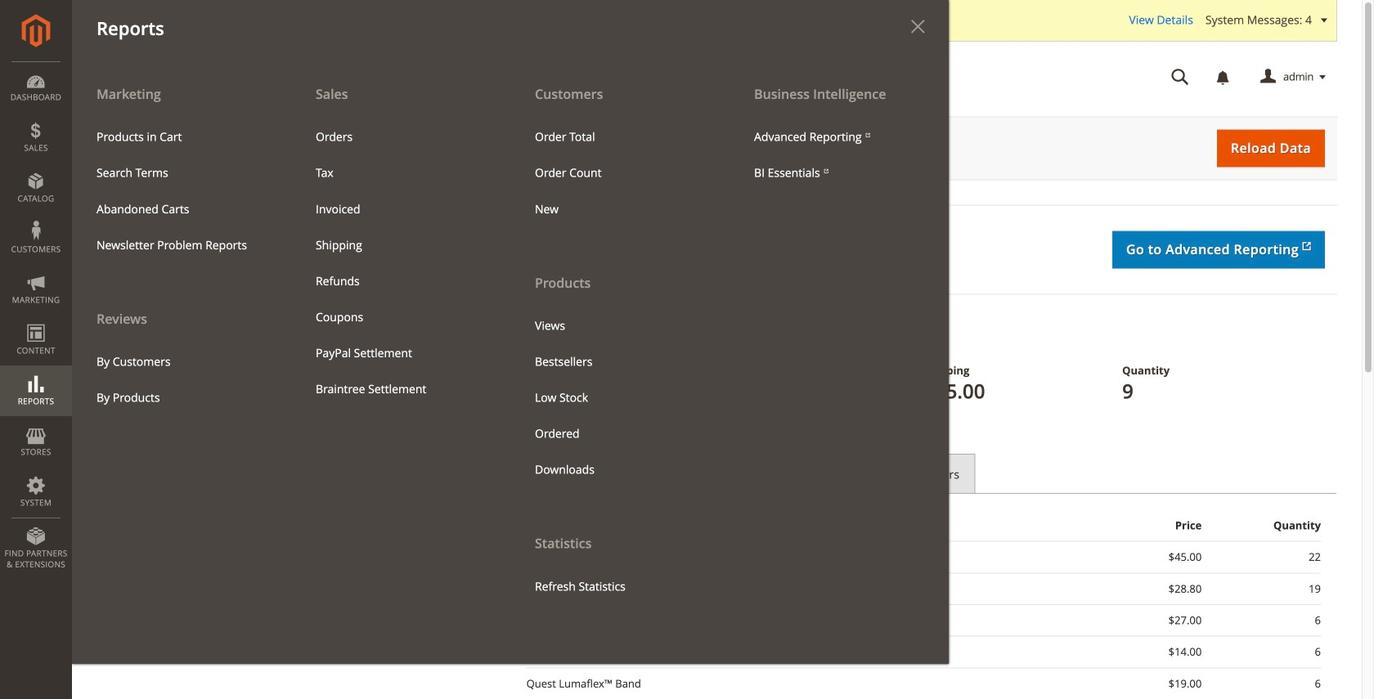 Task type: describe. For each thing, give the bounding box(es) containing it.
magento admin panel image
[[22, 14, 50, 47]]



Task type: vqa. For each thing, say whether or not it's contained in the screenshot.
MAGENTO ADMIN PANEL IMAGE
yes



Task type: locate. For each thing, give the bounding box(es) containing it.
menu
[[72, 75, 949, 664], [72, 75, 291, 416], [510, 75, 730, 605], [84, 119, 279, 263], [303, 119, 498, 407], [523, 119, 717, 227], [742, 119, 937, 191], [523, 308, 717, 488], [84, 344, 279, 416]]

menu bar
[[0, 0, 949, 664]]



